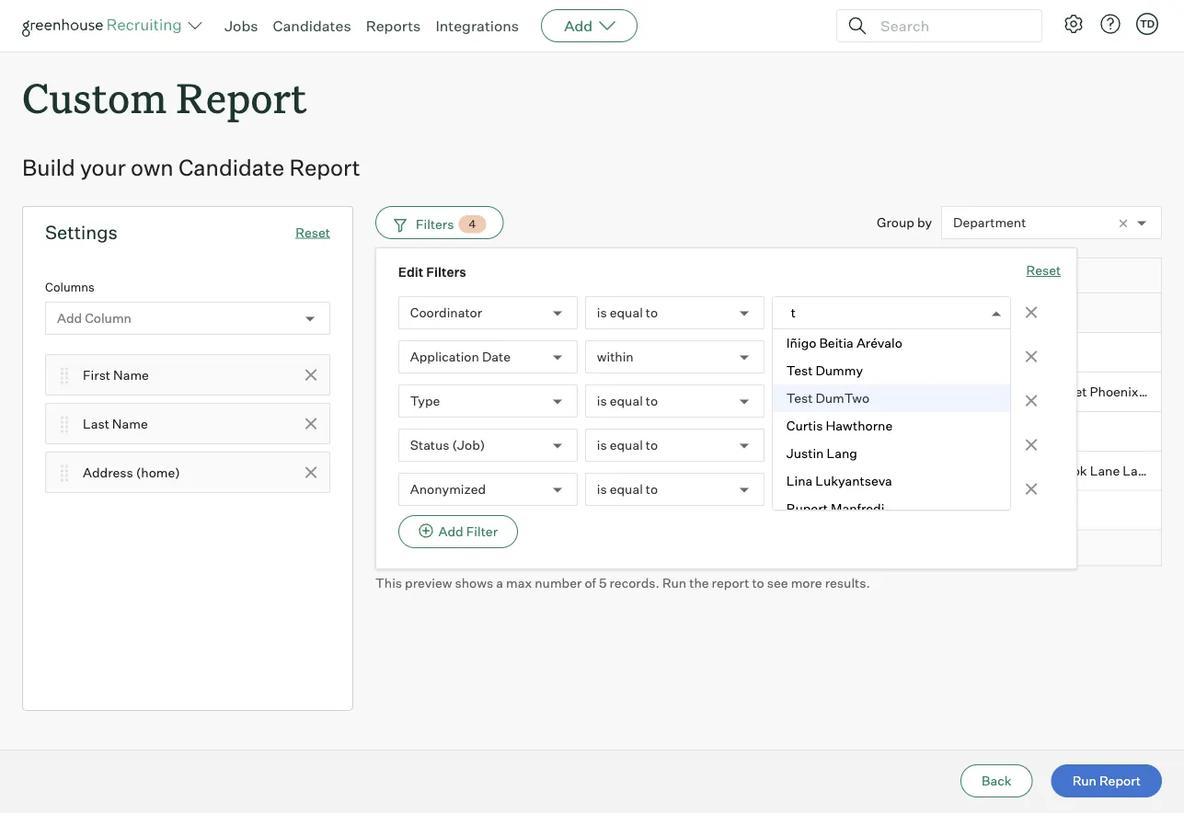 Task type: locate. For each thing, give the bounding box(es) containing it.
add filter button
[[398, 515, 518, 549]]

see
[[767, 575, 788, 591]]

the
[[689, 575, 709, 591]]

rupert
[[786, 501, 828, 517]]

row containing 5
[[375, 452, 1184, 491]]

date
[[482, 349, 511, 365]]

test up curtis
[[786, 390, 813, 406]]

4 right the filter image
[[469, 217, 476, 231]]

filters right edit
[[426, 264, 466, 280]]

filter
[[466, 524, 498, 540]]

0 vertical spatial reset
[[296, 224, 330, 240]]

name inside row
[[846, 344, 881, 360]]

own
[[131, 154, 174, 181]]

add inside popup button
[[564, 17, 593, 35]]

is equal to for status (job)
[[597, 437, 658, 454]]

lang
[[827, 445, 857, 462]]

2 vertical spatial report
[[1099, 773, 1141, 789]]

justin lang option
[[773, 440, 1010, 468]]

dummy inside option
[[816, 363, 863, 379]]

dummy up justin lang option
[[846, 423, 893, 439]]

0 horizontal spatial address (home)
[[83, 464, 180, 480]]

beitia
[[819, 335, 854, 351]]

1 horizontal spatial address (home)
[[984, 271, 1071, 285]]

run
[[662, 575, 687, 591], [1072, 773, 1097, 789]]

report
[[176, 70, 307, 124], [289, 154, 360, 181], [1099, 773, 1141, 789]]

test down tim
[[708, 423, 734, 439]]

test dummy option
[[773, 357, 1010, 385]]

0 horizontal spatial run
[[662, 575, 687, 591]]

4 is from the top
[[597, 482, 607, 498]]

7 row from the top
[[375, 491, 1162, 530]]

savant
[[846, 502, 888, 518]]

4 equal from the top
[[610, 482, 643, 498]]

tim
[[708, 384, 732, 400]]

arévalo
[[856, 335, 902, 351]]

1 vertical spatial 5
[[599, 575, 607, 591]]

row containing 4
[[375, 412, 1162, 452]]

list box containing iñigo beitia arévalo
[[772, 329, 1011, 523]]

0 vertical spatial reset link
[[296, 224, 330, 240]]

3 equal from the top
[[610, 437, 643, 454]]

2 is equal to from the top
[[597, 393, 658, 409]]

m
[[1178, 463, 1184, 479]]

preview
[[405, 575, 452, 591]]

4 is equal to from the top
[[597, 482, 658, 498]]

back button
[[961, 765, 1033, 798]]

dummy down the beitia
[[816, 363, 863, 379]]

is equal to for type
[[597, 393, 658, 409]]

4 row from the top
[[375, 373, 1184, 412]]

4
[[469, 217, 476, 231], [393, 423, 402, 439]]

equal for type
[[610, 393, 643, 409]]

cell for 1
[[973, 294, 1162, 333]]

4 left status
[[393, 423, 402, 439]]

1 equal from the top
[[610, 305, 643, 321]]

test down iñigo
[[786, 363, 813, 379]]

1 row from the top
[[375, 258, 1162, 297]]

2348 storybrook lane lansing, m
[[984, 463, 1184, 479]]

add filter
[[438, 524, 498, 540]]

list box
[[772, 329, 1011, 523]]

records.
[[610, 575, 660, 591]]

row containing 6
[[375, 491, 1162, 530]]

4950 york street phoenix, az 850
[[984, 384, 1184, 400]]

is for status (job)
[[597, 437, 607, 454]]

row group
[[375, 294, 1184, 530]]

run right back
[[1072, 773, 1097, 789]]

to for status (job)
[[646, 437, 658, 454]]

3 is from the top
[[597, 437, 607, 454]]

row
[[375, 258, 1162, 297], [375, 294, 1162, 333], [375, 333, 1162, 373], [375, 373, 1184, 412], [375, 412, 1162, 452], [375, 452, 1184, 491], [375, 491, 1162, 530]]

1 vertical spatial reset link
[[1026, 261, 1061, 282]]

cell for 4
[[973, 412, 1162, 452]]

0 horizontal spatial department
[[432, 271, 497, 285]]

is for coordinator
[[597, 305, 607, 321]]

1 horizontal spatial (home)
[[1031, 271, 1071, 285]]

0 vertical spatial (home)
[[1031, 271, 1071, 285]]

status
[[410, 437, 450, 454]]

5 down 4 cell
[[394, 463, 402, 479]]

storybrook
[[1018, 463, 1087, 479]]

reset link for settings
[[296, 224, 330, 240]]

0 vertical spatial run
[[662, 575, 687, 591]]

(home)
[[1031, 271, 1071, 285], [136, 464, 180, 480]]

az
[[1145, 384, 1163, 400]]

2 equal from the top
[[610, 393, 643, 409]]

1 is from the top
[[597, 305, 607, 321]]

application date
[[410, 349, 511, 365]]

coordinator
[[410, 305, 482, 321]]

last
[[83, 416, 109, 432]]

to for coordinator
[[646, 305, 658, 321]]

3 is equal to from the top
[[597, 437, 658, 454]]

0 horizontal spatial reset
[[296, 224, 330, 240]]

add for add column
[[57, 310, 82, 327]]

name for first name
[[113, 367, 149, 383]]

2 cell
[[375, 333, 421, 373]]

1 vertical spatial add
[[57, 310, 82, 327]]

number
[[535, 575, 582, 591]]

equal for coordinator
[[610, 305, 643, 321]]

shows
[[455, 575, 493, 591]]

1
[[395, 305, 400, 321]]

is equal to
[[597, 305, 658, 321], [597, 393, 658, 409], [597, 437, 658, 454], [597, 482, 658, 498]]

0 horizontal spatial add
[[57, 310, 82, 327]]

burton
[[846, 384, 887, 400]]

1 vertical spatial dummy
[[846, 423, 893, 439]]

5 row from the top
[[375, 412, 1162, 452]]

build your own candidate report
[[22, 154, 360, 181]]

1 vertical spatial run
[[1072, 773, 1097, 789]]

1 horizontal spatial 4
[[469, 217, 476, 231]]

2 vertical spatial add
[[438, 524, 463, 540]]

3 row from the top
[[375, 333, 1162, 373]]

0 vertical spatial name
[[846, 344, 881, 360]]

omkar
[[708, 502, 748, 518]]

0 vertical spatial 5
[[394, 463, 402, 479]]

department up coordinator
[[432, 271, 497, 285]]

build
[[22, 154, 75, 181]]

department right by
[[953, 215, 1026, 231]]

0 horizontal spatial 5
[[394, 463, 402, 479]]

lukyantseva
[[815, 473, 892, 489]]

0 vertical spatial department
[[953, 215, 1026, 231]]

1 horizontal spatial reset link
[[1026, 261, 1061, 282]]

jobs
[[224, 17, 258, 35]]

0 vertical spatial report
[[176, 70, 307, 124]]

filters right the filter image
[[416, 216, 454, 232]]

test down edit filters
[[432, 305, 459, 321]]

test dumtwo option
[[773, 385, 1010, 412]]

4950
[[984, 384, 1017, 400]]

reset link
[[296, 224, 330, 240], [1026, 261, 1061, 282]]

candidate
[[178, 154, 284, 181]]

0 horizontal spatial (home)
[[136, 464, 180, 480]]

greenhouse recruiting image
[[22, 15, 188, 37]]

dummy
[[816, 363, 863, 379], [846, 423, 893, 439]]

add inside button
[[438, 524, 463, 540]]

1 vertical spatial reset
[[1026, 262, 1061, 279]]

a
[[496, 575, 503, 591]]

1 horizontal spatial reset
[[1026, 262, 1061, 279]]

more
[[791, 575, 822, 591]]

2348
[[984, 463, 1016, 479]]

to
[[646, 305, 658, 321], [646, 393, 658, 409], [646, 437, 658, 454], [646, 482, 658, 498], [752, 575, 764, 591]]

0 vertical spatial 4
[[469, 217, 476, 231]]

columns
[[45, 280, 95, 295]]

0 vertical spatial filters
[[416, 216, 454, 232]]

address (home)
[[984, 271, 1071, 285], [83, 464, 180, 480]]

0 vertical spatial address (home)
[[984, 271, 1071, 285]]

jacob
[[708, 463, 745, 479]]

test dumtwo
[[786, 390, 870, 406]]

run left the
[[662, 575, 687, 591]]

type
[[410, 393, 440, 409]]

2 is from the top
[[597, 393, 607, 409]]

6 row from the top
[[375, 452, 1184, 491]]

is
[[597, 305, 607, 321], [597, 393, 607, 409], [597, 437, 607, 454], [597, 482, 607, 498]]

0 vertical spatial dummy
[[816, 363, 863, 379]]

add column
[[57, 310, 132, 327]]

first
[[83, 367, 110, 383]]

report inside button
[[1099, 773, 1141, 789]]

report for custom report
[[176, 70, 307, 124]]

1 is equal to from the top
[[597, 305, 658, 321]]

1 vertical spatial 4
[[393, 423, 402, 439]]

2 horizontal spatial add
[[564, 17, 593, 35]]

2 row from the top
[[375, 294, 1162, 333]]

table
[[375, 258, 1184, 566]]

1 vertical spatial name
[[113, 367, 149, 383]]

5 right the of
[[599, 575, 607, 591]]

1 horizontal spatial run
[[1072, 773, 1097, 789]]

rogers
[[846, 463, 889, 479]]

is equal to for coordinator
[[597, 305, 658, 321]]

first name
[[83, 367, 149, 383]]

6 cell
[[375, 491, 421, 530]]

row group containing 1
[[375, 294, 1184, 530]]

cell
[[697, 294, 835, 333], [835, 294, 973, 333], [973, 294, 1162, 333], [973, 333, 1162, 373], [973, 412, 1162, 452], [973, 491, 1162, 530]]

equal
[[610, 305, 643, 321], [610, 393, 643, 409], [610, 437, 643, 454], [610, 482, 643, 498]]

add
[[564, 17, 593, 35], [57, 310, 82, 327], [438, 524, 463, 540]]

1 vertical spatial (home)
[[136, 464, 180, 480]]

1 horizontal spatial add
[[438, 524, 463, 540]]

add button
[[541, 9, 638, 42]]

2 vertical spatial name
[[112, 416, 148, 432]]

1 vertical spatial department
[[432, 271, 497, 285]]

0 vertical spatial add
[[564, 17, 593, 35]]

None field
[[791, 297, 798, 332]]

column
[[85, 310, 132, 327]]

cell for 2
[[973, 333, 1162, 373]]

curtis
[[786, 418, 823, 434]]

0 vertical spatial address
[[984, 271, 1029, 285]]

1 horizontal spatial 5
[[599, 575, 607, 591]]

0 horizontal spatial 4
[[393, 423, 402, 439]]

iñigo beitia arévalo option
[[773, 330, 1010, 357]]

test
[[432, 305, 459, 321], [786, 363, 813, 379], [786, 390, 813, 406], [708, 423, 734, 439]]

to for anonymized
[[646, 482, 658, 498]]

0 horizontal spatial reset link
[[296, 224, 330, 240]]

0 horizontal spatial address
[[83, 464, 133, 480]]

table containing 1
[[375, 258, 1184, 566]]

(job)
[[452, 437, 485, 454]]



Task type: describe. For each thing, give the bounding box(es) containing it.
status (job)
[[410, 437, 485, 454]]

settings
[[45, 221, 118, 244]]

results.
[[825, 575, 870, 591]]

(home) inside row
[[1031, 271, 1071, 285]]

add for add
[[564, 17, 593, 35]]

group by
[[877, 215, 932, 231]]

curtis hawthorne option
[[773, 412, 1010, 440]]

row containing 2
[[375, 333, 1162, 373]]

of
[[585, 575, 596, 591]]

this
[[375, 575, 402, 591]]

iñigo
[[786, 335, 816, 351]]

justin
[[786, 445, 824, 462]]

curtis hawthorne
[[786, 418, 893, 434]]

1 vertical spatial filters
[[426, 264, 466, 280]]

lina
[[786, 473, 813, 489]]

report
[[712, 575, 749, 591]]

dummy inside row group
[[846, 423, 893, 439]]

run inside button
[[1072, 773, 1097, 789]]

1 vertical spatial address (home)
[[83, 464, 180, 480]]

open
[[796, 437, 830, 453]]

rupert manfredi option
[[773, 495, 1010, 523]]

back
[[982, 773, 1012, 789]]

reset for edit filters
[[1026, 262, 1061, 279]]

application
[[410, 349, 479, 365]]

reports link
[[366, 17, 421, 35]]

within
[[597, 349, 634, 365]]

lane
[[1090, 463, 1120, 479]]

td button
[[1136, 13, 1158, 35]]

equal for status (job)
[[610, 437, 643, 454]]

phoenix,
[[1090, 384, 1143, 400]]

run report
[[1072, 773, 1141, 789]]

filter image
[[391, 217, 407, 232]]

test inside test dumtwo option
[[786, 390, 813, 406]]

1 cell
[[375, 294, 421, 333]]

reset for settings
[[296, 224, 330, 240]]

is for anonymized
[[597, 482, 607, 498]]

hawthorne
[[826, 418, 893, 434]]

to for type
[[646, 393, 658, 409]]

report for run report
[[1099, 773, 1141, 789]]

iñigo beitia arévalo
[[786, 335, 902, 351]]

max
[[506, 575, 532, 591]]

1 vertical spatial report
[[289, 154, 360, 181]]

6
[[394, 502, 402, 518]]

edit filters
[[398, 264, 466, 280]]

row containing department
[[375, 258, 1162, 297]]

lina lukyantseva
[[786, 473, 892, 489]]

5 inside cell
[[394, 463, 402, 479]]

configure image
[[1063, 13, 1085, 35]]

anonymized
[[410, 482, 486, 498]]

1 vertical spatial address
[[83, 464, 133, 480]]

test inside test dummy option
[[786, 363, 813, 379]]

Search text field
[[876, 12, 1025, 39]]

custom report
[[22, 70, 307, 124]]

equal for anonymized
[[610, 482, 643, 498]]

3 cell
[[375, 373, 421, 412]]

candidates
[[273, 17, 351, 35]]

4 cell
[[375, 412, 421, 452]]

street
[[1050, 384, 1087, 400]]

lina lukyantseva option
[[773, 468, 1010, 495]]

integrations
[[436, 17, 519, 35]]

candidates link
[[273, 17, 351, 35]]

add for add filter
[[438, 524, 463, 540]]

1 horizontal spatial department
[[953, 215, 1026, 231]]

custom
[[22, 70, 167, 124]]

reports
[[366, 17, 421, 35]]

test dummy
[[786, 363, 863, 379]]

this preview shows a max number of 5 records. run the report to see more results.
[[375, 575, 870, 591]]

name for last name
[[112, 416, 148, 432]]

lansing,
[[1123, 463, 1175, 479]]

rupert manfredi
[[786, 501, 885, 517]]

group
[[877, 215, 914, 231]]

is for type
[[597, 393, 607, 409]]

1 horizontal spatial address
[[984, 271, 1029, 285]]

justin lang
[[786, 445, 857, 462]]

5 cell
[[375, 452, 421, 491]]

run report button
[[1051, 765, 1162, 798]]

is equal to for anonymized
[[597, 482, 658, 498]]

department inside table
[[432, 271, 497, 285]]

last name
[[83, 416, 148, 432]]

your
[[80, 154, 126, 181]]

td button
[[1133, 9, 1162, 39]]

integrations link
[[436, 17, 519, 35]]

row containing 1
[[375, 294, 1162, 333]]

2
[[394, 344, 402, 360]]

reset link for edit filters
[[1026, 261, 1061, 282]]

cell for 6
[[973, 491, 1162, 530]]

company
[[708, 344, 765, 360]]

edit
[[398, 264, 424, 280]]

jobs link
[[224, 17, 258, 35]]

4 inside cell
[[393, 423, 402, 439]]

td
[[1140, 17, 1155, 30]]

dumtwo
[[816, 390, 870, 406]]

by
[[917, 215, 932, 231]]

3
[[394, 384, 402, 400]]

row containing 3
[[375, 373, 1184, 412]]

york
[[1020, 384, 1047, 400]]



Task type: vqa. For each thing, say whether or not it's contained in the screenshot.


